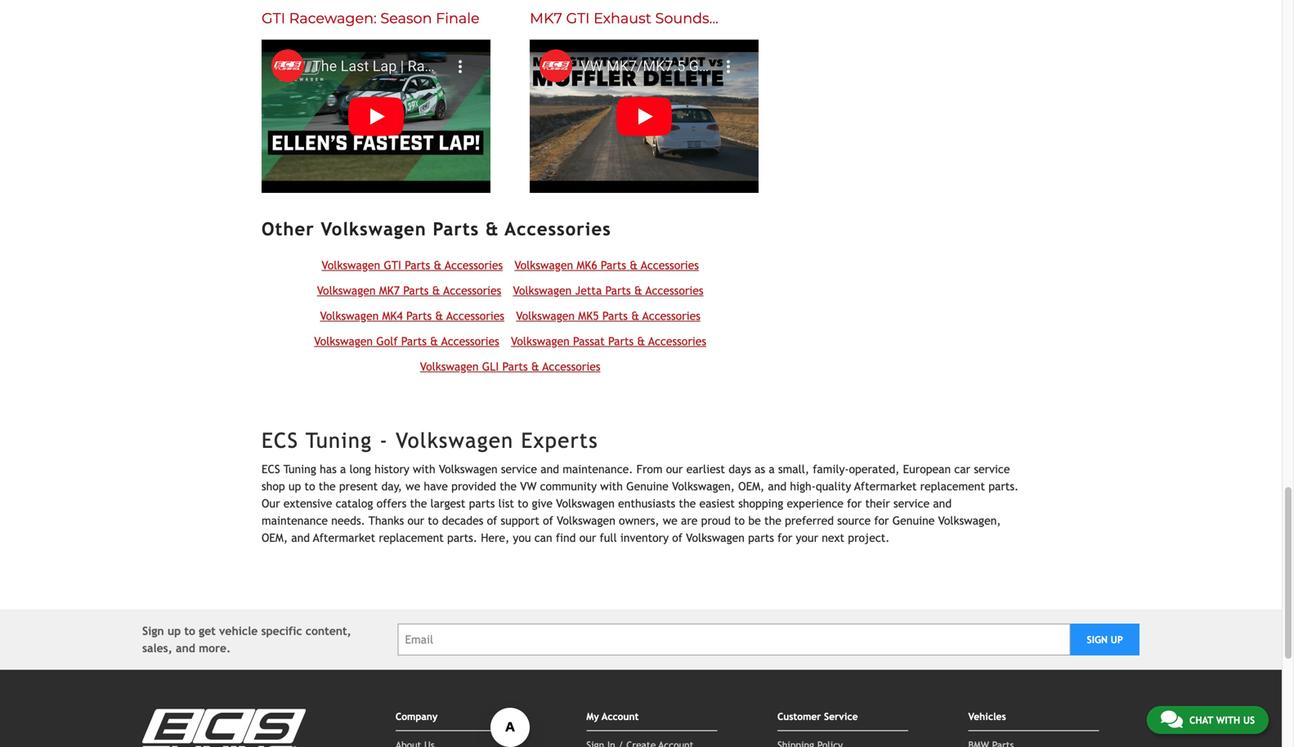Task type: vqa. For each thing, say whether or not it's contained in the screenshot.
Volkswagen GLI Parts & Accessories
yes



Task type: locate. For each thing, give the bounding box(es) containing it.
for up "source"
[[847, 497, 862, 510]]

racewagen:
[[289, 10, 377, 27]]

mk7 gti exhaust sounds... link
[[530, 10, 718, 27]]

genuine down european
[[893, 514, 935, 527]]

parts down volkswagen mk4 parts & accessories
[[401, 335, 427, 348]]

with up have
[[413, 463, 435, 476]]

decades
[[442, 514, 483, 527]]

the
[[319, 480, 336, 493], [500, 480, 517, 493], [410, 497, 427, 510], [679, 497, 696, 510], [764, 514, 781, 527]]

volkswagen mk5 parts & accessories link
[[516, 309, 701, 322]]

a right as at the right of page
[[769, 463, 775, 476]]

0 vertical spatial oem,
[[738, 480, 765, 493]]

oem, down as at the right of page
[[738, 480, 765, 493]]

1 horizontal spatial sign
[[1087, 634, 1108, 645]]

golf
[[376, 335, 398, 348]]

1 horizontal spatial parts.
[[989, 480, 1019, 493]]

oem, down maintenance
[[262, 531, 288, 544]]

owners,
[[619, 514, 659, 527]]

tuning for has
[[283, 463, 316, 476]]

with
[[413, 463, 435, 476], [600, 480, 623, 493], [1216, 715, 1240, 726]]

parts right gli
[[502, 360, 528, 373]]

volkswagen, down car
[[938, 514, 1001, 527]]

gti racewagen: season finale
[[262, 10, 480, 27]]

the right be
[[764, 514, 781, 527]]

parts down be
[[748, 531, 774, 544]]

1 vertical spatial our
[[408, 514, 424, 527]]

1 horizontal spatial up
[[288, 480, 301, 493]]

sign inside sign up button
[[1087, 634, 1108, 645]]

1 vertical spatial genuine
[[893, 514, 935, 527]]

ecs for ecs tuning has a long history with volkswagen service and maintenance. from our earliest days as a small, family-operated, european car service shop up to the present day, we have provided the vw community with genuine volkswagen, oem, and high-quality aftermarket replacement parts. our extensive catalog offers the largest parts list to give volkswagen enthusiasts the easiest shopping experience for their service and maintenance needs. thanks our to decades of support of volkswagen owners, we are proud to be the preferred source for genuine volkswagen, oem, and aftermarket replacement parts. here, you can find our full inventory of volkswagen parts for your next project.
[[262, 463, 280, 476]]

&
[[486, 219, 499, 240], [434, 259, 442, 272], [630, 259, 638, 272], [432, 284, 440, 297], [634, 284, 642, 297], [435, 309, 443, 322], [631, 309, 639, 322], [430, 335, 438, 348], [637, 335, 645, 348], [531, 360, 539, 373]]

& for gli
[[531, 360, 539, 373]]

parts up "volkswagen mk5 parts & accessories" link
[[605, 284, 631, 297]]

service
[[824, 711, 858, 722]]

1 horizontal spatial aftermarket
[[854, 480, 917, 493]]

1 vertical spatial aftermarket
[[313, 531, 375, 544]]

for left your
[[778, 531, 792, 544]]

2 vertical spatial for
[[778, 531, 792, 544]]

aftermarket down "needs."
[[313, 531, 375, 544]]

mk7 left exhaust
[[530, 10, 562, 27]]

0 horizontal spatial sign
[[142, 624, 164, 638]]

to down largest
[[428, 514, 438, 527]]

account
[[602, 711, 639, 722]]

volkswagen passat parts & accessories link
[[511, 335, 706, 348]]

of down 'are'
[[672, 531, 683, 544]]

as
[[755, 463, 765, 476]]

a right has
[[340, 463, 346, 476]]

1 horizontal spatial parts
[[748, 531, 774, 544]]

sign
[[142, 624, 164, 638], [1087, 634, 1108, 645]]

0 vertical spatial we
[[406, 480, 420, 493]]

up for sign up to get vehicle specific content, sales, and more.
[[167, 624, 181, 638]]

0 vertical spatial with
[[413, 463, 435, 476]]

gli
[[482, 360, 499, 373]]

shopping
[[738, 497, 783, 510]]

parts for volkswagen
[[433, 219, 479, 240]]

gti left exhaust
[[566, 10, 590, 27]]

with inside 'link'
[[1216, 715, 1240, 726]]

mk4
[[382, 309, 403, 322]]

of up here, at the bottom left of page
[[487, 514, 497, 527]]

1 vertical spatial ecs
[[262, 463, 280, 476]]

the down has
[[319, 480, 336, 493]]

to
[[305, 480, 315, 493], [518, 497, 528, 510], [428, 514, 438, 527], [734, 514, 745, 527], [184, 624, 195, 638]]

preferred
[[785, 514, 834, 527]]

1 vertical spatial parts.
[[447, 531, 477, 544]]

mk7 up mk4
[[379, 284, 400, 297]]

volkswagen golf parts & accessories
[[314, 335, 499, 348]]

parts for mk6
[[601, 259, 626, 272]]

maintenance
[[262, 514, 328, 527]]

catalog
[[336, 497, 373, 510]]

volkswagen up find
[[557, 514, 615, 527]]

to left get in the bottom of the page
[[184, 624, 195, 638]]

the up 'are'
[[679, 497, 696, 510]]

day,
[[381, 480, 402, 493]]

ecs
[[262, 428, 299, 452], [262, 463, 280, 476]]

ecs for ecs tuning - volkswagen experts
[[262, 428, 299, 452]]

volkswagen left mk4
[[320, 309, 379, 322]]

of up can
[[543, 514, 553, 527]]

1 horizontal spatial replacement
[[920, 480, 985, 493]]

0 vertical spatial our
[[666, 463, 683, 476]]

parts up volkswagen mk7 parts & accessories link
[[405, 259, 430, 272]]

content,
[[306, 624, 351, 638]]

2 horizontal spatial with
[[1216, 715, 1240, 726]]

gti up volkswagen mk7 parts & accessories link
[[384, 259, 401, 272]]

tuning up has
[[306, 428, 372, 452]]

your
[[796, 531, 818, 544]]

passat
[[573, 335, 605, 348]]

volkswagen mk7 parts & accessories link
[[317, 284, 501, 297]]

0 horizontal spatial a
[[340, 463, 346, 476]]

my account
[[587, 711, 639, 722]]

2 vertical spatial with
[[1216, 715, 1240, 726]]

my
[[587, 711, 599, 722]]

parts.
[[989, 480, 1019, 493], [447, 531, 477, 544]]

volkswagen up volkswagen mk4 parts & accessories
[[317, 284, 376, 297]]

sign up to get vehicle specific content, sales, and more.
[[142, 624, 351, 655]]

mk7 gti exhaust sounds...
[[530, 10, 718, 27]]

2 vertical spatial our
[[579, 531, 596, 544]]

volkswagen jetta parts & accessories link
[[513, 284, 704, 297]]

genuine up enthusiasts
[[626, 480, 669, 493]]

1 vertical spatial tuning
[[283, 463, 316, 476]]

parts up volkswagen jetta parts & accessories on the top of the page
[[601, 259, 626, 272]]

0 vertical spatial ecs
[[262, 428, 299, 452]]

sounds...
[[655, 10, 718, 27]]

get
[[199, 624, 216, 638]]

& for passat
[[637, 335, 645, 348]]

oem,
[[738, 480, 765, 493], [262, 531, 288, 544]]

we left 'are'
[[663, 514, 678, 527]]

experience
[[787, 497, 844, 510]]

accessories for other volkswagen parts & accessories
[[505, 219, 611, 240]]

parts up volkswagen mk4 parts & accessories
[[403, 284, 429, 297]]

volkswagen, down the 'earliest'
[[672, 480, 735, 493]]

0 vertical spatial volkswagen,
[[672, 480, 735, 493]]

parts for mk5
[[602, 309, 628, 322]]

2 ecs from the top
[[262, 463, 280, 476]]

and
[[541, 463, 559, 476], [768, 480, 787, 493], [933, 497, 952, 510], [291, 531, 310, 544], [176, 642, 195, 655]]

2 horizontal spatial up
[[1111, 634, 1123, 645]]

service up vw
[[501, 463, 537, 476]]

can
[[534, 531, 552, 544]]

up inside button
[[1111, 634, 1123, 645]]

accessories for volkswagen mk5 parts & accessories
[[643, 309, 701, 322]]

replacement down car
[[920, 480, 985, 493]]

up inside ecs tuning has a long history with volkswagen service and maintenance. from our earliest days as a small, family-operated, european car service shop up to the present day, we have provided the vw community with genuine volkswagen, oem, and high-quality aftermarket replacement parts. our extensive catalog offers the largest parts list to give volkswagen enthusiasts the easiest shopping experience for their service and maintenance needs. thanks our to decades of support of volkswagen owners, we are proud to be the preferred source for genuine volkswagen, oem, and aftermarket replacement parts. here, you can find our full inventory of volkswagen parts for your next project.
[[288, 480, 301, 493]]

up inside the sign up to get vehicle specific content, sales, and more.
[[167, 624, 181, 638]]

0 horizontal spatial our
[[408, 514, 424, 527]]

operated,
[[849, 463, 900, 476]]

up
[[288, 480, 301, 493], [167, 624, 181, 638], [1111, 634, 1123, 645]]

service right their on the right bottom
[[894, 497, 930, 510]]

tuning left has
[[283, 463, 316, 476]]

parts up the volkswagen passat parts & accessories
[[602, 309, 628, 322]]

and up shopping
[[768, 480, 787, 493]]

to left be
[[734, 514, 745, 527]]

parts for mk4
[[406, 309, 432, 322]]

their
[[865, 497, 890, 510]]

comments image
[[1161, 710, 1183, 729]]

0 vertical spatial mk7
[[530, 10, 562, 27]]

sign up button
[[1070, 624, 1140, 656]]

parts for gti
[[405, 259, 430, 272]]

0 horizontal spatial parts.
[[447, 531, 477, 544]]

service right car
[[974, 463, 1010, 476]]

volkswagen gli parts & accessories link
[[420, 360, 601, 373]]

parts down provided
[[469, 497, 495, 510]]

1 vertical spatial replacement
[[379, 531, 444, 544]]

earliest
[[686, 463, 725, 476]]

sign inside the sign up to get vehicle specific content, sales, and more.
[[142, 624, 164, 638]]

to inside the sign up to get vehicle specific content, sales, and more.
[[184, 624, 195, 638]]

1 ecs from the top
[[262, 428, 299, 452]]

volkswagen mk6 parts & accessories link
[[515, 259, 699, 272]]

finale
[[436, 10, 480, 27]]

volkswagen
[[321, 219, 427, 240], [322, 259, 380, 272], [515, 259, 573, 272], [317, 284, 376, 297], [513, 284, 572, 297], [320, 309, 379, 322], [516, 309, 575, 322], [314, 335, 373, 348], [511, 335, 570, 348], [420, 360, 479, 373], [396, 428, 514, 452], [439, 463, 498, 476], [556, 497, 615, 510], [557, 514, 615, 527], [686, 531, 745, 544]]

0 horizontal spatial up
[[167, 624, 181, 638]]

accessories for volkswagen gli parts & accessories
[[542, 360, 601, 373]]

volkswagen up 'volkswagen gli parts & accessories' link
[[511, 335, 570, 348]]

& for mk7
[[432, 284, 440, 297]]

volkswagen up have
[[396, 428, 514, 452]]

volkswagen gti parts & accessories link
[[322, 259, 503, 272]]

mk7
[[530, 10, 562, 27], [379, 284, 400, 297]]

volkswagen,
[[672, 480, 735, 493], [938, 514, 1001, 527]]

with left us
[[1216, 715, 1240, 726]]

volkswagen passat parts & accessories
[[511, 335, 706, 348]]

1 horizontal spatial for
[[847, 497, 862, 510]]

parts for gli
[[502, 360, 528, 373]]

1 horizontal spatial our
[[579, 531, 596, 544]]

1 horizontal spatial gti
[[384, 259, 401, 272]]

long
[[350, 463, 371, 476]]

0 horizontal spatial volkswagen,
[[672, 480, 735, 493]]

chat with us link
[[1147, 706, 1269, 734]]

and right sales,
[[176, 642, 195, 655]]

largest
[[430, 497, 465, 510]]

0 vertical spatial parts.
[[989, 480, 1019, 493]]

volkswagen golf parts & accessories link
[[314, 335, 499, 348]]

0 horizontal spatial genuine
[[626, 480, 669, 493]]

replacement down thanks
[[379, 531, 444, 544]]

proud
[[701, 514, 731, 527]]

& for mk4
[[435, 309, 443, 322]]

1 horizontal spatial genuine
[[893, 514, 935, 527]]

history
[[374, 463, 409, 476]]

for down their on the right bottom
[[874, 514, 889, 527]]

1 horizontal spatial service
[[894, 497, 930, 510]]

0 horizontal spatial replacement
[[379, 531, 444, 544]]

inventory
[[620, 531, 669, 544]]

2 horizontal spatial gti
[[566, 10, 590, 27]]

0 horizontal spatial mk7
[[379, 284, 400, 297]]

our right thanks
[[408, 514, 424, 527]]

tuning inside ecs tuning has a long history with volkswagen service and maintenance. from our earliest days as a small, family-operated, european car service shop up to the present day, we have provided the vw community with genuine volkswagen, oem, and high-quality aftermarket replacement parts. our extensive catalog offers the largest parts list to give volkswagen enthusiasts the easiest shopping experience for their service and maintenance needs. thanks our to decades of support of volkswagen owners, we are proud to be the preferred source for genuine volkswagen, oem, and aftermarket replacement parts. here, you can find our full inventory of volkswagen parts for your next project.
[[283, 463, 316, 476]]

accessories
[[505, 219, 611, 240], [445, 259, 503, 272], [641, 259, 699, 272], [443, 284, 501, 297], [646, 284, 704, 297], [446, 309, 504, 322], [643, 309, 701, 322], [441, 335, 499, 348], [648, 335, 706, 348], [542, 360, 601, 373]]

1 vertical spatial we
[[663, 514, 678, 527]]

1 horizontal spatial we
[[663, 514, 678, 527]]

1 vertical spatial oem,
[[262, 531, 288, 544]]

1 horizontal spatial with
[[600, 480, 623, 493]]

our right from on the bottom of the page
[[666, 463, 683, 476]]

0 horizontal spatial oem,
[[262, 531, 288, 544]]

easiest
[[699, 497, 735, 510]]

1 vertical spatial volkswagen,
[[938, 514, 1001, 527]]

enthusiasts
[[618, 497, 675, 510]]

our left full
[[579, 531, 596, 544]]

we right the day,
[[406, 480, 420, 493]]

volkswagen left gli
[[420, 360, 479, 373]]

1 vertical spatial for
[[874, 514, 889, 527]]

to up 'extensive'
[[305, 480, 315, 493]]

and down european
[[933, 497, 952, 510]]

next
[[822, 531, 845, 544]]

aftermarket up their on the right bottom
[[854, 480, 917, 493]]

parts right mk4
[[406, 309, 432, 322]]

1 vertical spatial parts
[[748, 531, 774, 544]]

volkswagen up volkswagen mk7 parts & accessories
[[322, 259, 380, 272]]

0 horizontal spatial aftermarket
[[313, 531, 375, 544]]

1 vertical spatial with
[[600, 480, 623, 493]]

gti left 'racewagen:'
[[262, 10, 285, 27]]

ecs inside ecs tuning has a long history with volkswagen service and maintenance. from our earliest days as a small, family-operated, european car service shop up to the present day, we have provided the vw community with genuine volkswagen, oem, and high-quality aftermarket replacement parts. our extensive catalog offers the largest parts list to give volkswagen enthusiasts the easiest shopping experience for their service and maintenance needs. thanks our to decades of support of volkswagen owners, we are proud to be the preferred source for genuine volkswagen, oem, and aftermarket replacement parts. here, you can find our full inventory of volkswagen parts for your next project.
[[262, 463, 280, 476]]

1 horizontal spatial oem,
[[738, 480, 765, 493]]

2 horizontal spatial service
[[974, 463, 1010, 476]]

customer service
[[777, 711, 858, 722]]

Email email field
[[398, 624, 1070, 656]]

2 horizontal spatial our
[[666, 463, 683, 476]]

1 horizontal spatial a
[[769, 463, 775, 476]]

aftermarket
[[854, 480, 917, 493], [313, 531, 375, 544]]

with down maintenance.
[[600, 480, 623, 493]]

0 horizontal spatial we
[[406, 480, 420, 493]]

parts up "volkswagen gti parts & accessories" "link"
[[433, 219, 479, 240]]

1 horizontal spatial mk7
[[530, 10, 562, 27]]

0 vertical spatial tuning
[[306, 428, 372, 452]]

parts down volkswagen mk5 parts & accessories
[[608, 335, 634, 348]]

list
[[498, 497, 514, 510]]

give
[[532, 497, 553, 510]]

0 horizontal spatial for
[[778, 531, 792, 544]]

1 a from the left
[[340, 463, 346, 476]]

replacement
[[920, 480, 985, 493], [379, 531, 444, 544]]

1 horizontal spatial of
[[543, 514, 553, 527]]

sign for sign up to get vehicle specific content, sales, and more.
[[142, 624, 164, 638]]

other volkswagen parts & accessories
[[262, 219, 611, 240]]

0 vertical spatial parts
[[469, 497, 495, 510]]

are
[[681, 514, 698, 527]]



Task type: describe. For each thing, give the bounding box(es) containing it.
the up list
[[500, 480, 517, 493]]

ecs tuning has a long history with volkswagen service and maintenance. from our earliest days as a small, family-operated, european car service shop up to the present day, we have provided the vw community with genuine volkswagen, oem, and high-quality aftermarket replacement parts. our extensive catalog offers the largest parts list to give volkswagen enthusiasts the easiest shopping experience for their service and maintenance needs. thanks our to decades of support of volkswagen owners, we are proud to be the preferred source for genuine volkswagen, oem, and aftermarket replacement parts. here, you can find our full inventory of volkswagen parts for your next project.
[[262, 463, 1019, 544]]

& for volkswagen
[[486, 219, 499, 240]]

0 horizontal spatial with
[[413, 463, 435, 476]]

european
[[903, 463, 951, 476]]

volkswagen mk5 parts & accessories
[[516, 309, 701, 322]]

the down have
[[410, 497, 427, 510]]

provided
[[451, 480, 496, 493]]

and inside the sign up to get vehicle specific content, sales, and more.
[[176, 642, 195, 655]]

accessories for volkswagen golf parts & accessories
[[441, 335, 499, 348]]

sign up
[[1087, 634, 1123, 645]]

& for jetta
[[634, 284, 642, 297]]

volkswagen left mk6
[[515, 259, 573, 272]]

0 horizontal spatial gti
[[262, 10, 285, 27]]

& for golf
[[430, 335, 438, 348]]

has
[[320, 463, 337, 476]]

car
[[954, 463, 971, 476]]

gti for mk7 gti exhaust sounds...
[[566, 10, 590, 27]]

days
[[729, 463, 751, 476]]

and up community
[[541, 463, 559, 476]]

volkswagen left golf at left top
[[314, 335, 373, 348]]

you
[[513, 531, 531, 544]]

shop
[[262, 480, 285, 493]]

chat
[[1189, 715, 1213, 726]]

full
[[600, 531, 617, 544]]

mk5
[[578, 309, 599, 322]]

& for mk5
[[631, 309, 639, 322]]

0 horizontal spatial parts
[[469, 497, 495, 510]]

0 horizontal spatial of
[[487, 514, 497, 527]]

company
[[396, 711, 438, 722]]

accessories for volkswagen passat parts & accessories
[[648, 335, 706, 348]]

from
[[637, 463, 663, 476]]

season
[[380, 10, 432, 27]]

volkswagen down community
[[556, 497, 615, 510]]

project.
[[848, 531, 890, 544]]

vehicle
[[219, 624, 258, 638]]

& for gti
[[434, 259, 442, 272]]

us
[[1243, 715, 1255, 726]]

0 vertical spatial aftermarket
[[854, 480, 917, 493]]

accessories for volkswagen gti parts & accessories
[[445, 259, 503, 272]]

family-
[[813, 463, 849, 476]]

maintenance.
[[563, 463, 633, 476]]

here,
[[481, 531, 510, 544]]

vw
[[520, 480, 537, 493]]

experts
[[521, 428, 598, 452]]

thanks
[[369, 514, 404, 527]]

2 horizontal spatial of
[[672, 531, 683, 544]]

parts for passat
[[608, 335, 634, 348]]

volkswagen mk6 parts & accessories
[[515, 259, 699, 272]]

offers
[[377, 497, 407, 510]]

other
[[262, 219, 315, 240]]

volkswagen gli parts & accessories
[[420, 360, 601, 373]]

our
[[262, 497, 280, 510]]

up for sign up
[[1111, 634, 1123, 645]]

needs.
[[331, 514, 365, 527]]

volkswagen up volkswagen gti parts & accessories
[[321, 219, 427, 240]]

parts for golf
[[401, 335, 427, 348]]

sign for sign up
[[1087, 634, 1108, 645]]

vehicles
[[968, 711, 1006, 722]]

high-
[[790, 480, 816, 493]]

be
[[748, 514, 761, 527]]

present
[[339, 480, 378, 493]]

mk6
[[577, 259, 597, 272]]

ecs tuning image
[[142, 709, 306, 747]]

0 horizontal spatial service
[[501, 463, 537, 476]]

accessories for volkswagen jetta parts & accessories
[[646, 284, 704, 297]]

and down maintenance
[[291, 531, 310, 544]]

customer
[[777, 711, 821, 722]]

2 a from the left
[[769, 463, 775, 476]]

0 vertical spatial genuine
[[626, 480, 669, 493]]

volkswagen left mk5
[[516, 309, 575, 322]]

& for mk6
[[630, 259, 638, 272]]

-
[[380, 428, 388, 452]]

0 vertical spatial for
[[847, 497, 862, 510]]

volkswagen left jetta
[[513, 284, 572, 297]]

find
[[556, 531, 576, 544]]

tuning for -
[[306, 428, 372, 452]]

volkswagen up provided
[[439, 463, 498, 476]]

ecs tuning - volkswagen experts
[[262, 428, 598, 452]]

have
[[424, 480, 448, 493]]

parts for jetta
[[605, 284, 631, 297]]

specific
[[261, 624, 302, 638]]

2 horizontal spatial for
[[874, 514, 889, 527]]

accessories for volkswagen mk4 parts & accessories
[[446, 309, 504, 322]]

1 horizontal spatial volkswagen,
[[938, 514, 1001, 527]]

source
[[837, 514, 871, 527]]

chat with us
[[1189, 715, 1255, 726]]

extensive
[[283, 497, 332, 510]]

support
[[501, 514, 540, 527]]

exhaust
[[594, 10, 651, 27]]

sales,
[[142, 642, 172, 655]]

accessories for volkswagen mk7 parts & accessories
[[443, 284, 501, 297]]

volkswagen gti parts & accessories
[[322, 259, 503, 272]]

small,
[[778, 463, 809, 476]]

gti for volkswagen gti parts & accessories
[[384, 259, 401, 272]]

parts for mk7
[[403, 284, 429, 297]]

volkswagen jetta parts & accessories
[[513, 284, 704, 297]]

to right list
[[518, 497, 528, 510]]

quality
[[816, 480, 851, 493]]

accessories for volkswagen mk6 parts & accessories
[[641, 259, 699, 272]]

1 vertical spatial mk7
[[379, 284, 400, 297]]

volkswagen mk4 parts & accessories
[[320, 309, 504, 322]]

0 vertical spatial replacement
[[920, 480, 985, 493]]

community
[[540, 480, 597, 493]]

volkswagen down proud
[[686, 531, 745, 544]]



